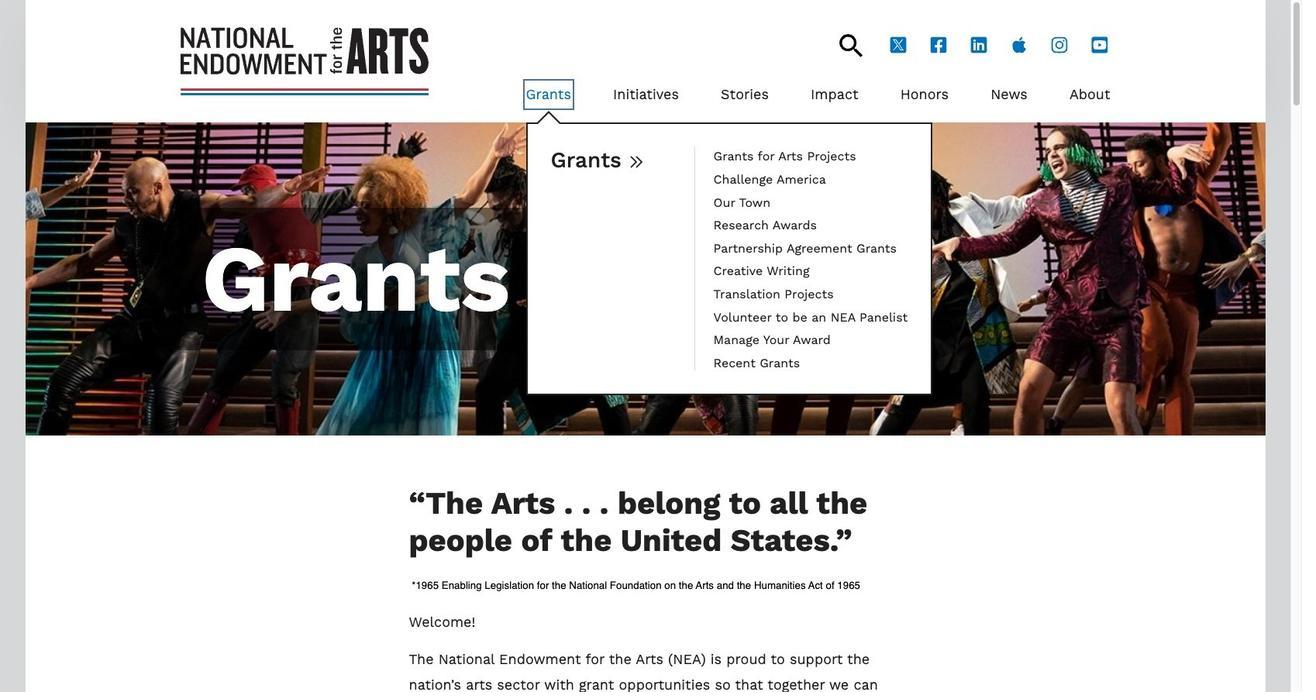 Task type: vqa. For each thing, say whether or not it's contained in the screenshot.
National Endowment for the Arts logo
yes



Task type: locate. For each thing, give the bounding box(es) containing it.
menu bar
[[526, 57, 1111, 396]]

actors stretched across the stage image
[[25, 123, 1266, 436]]

menu item
[[613, 82, 679, 107], [721, 82, 769, 107], [811, 82, 859, 107], [901, 82, 949, 107], [991, 82, 1028, 107], [1070, 82, 1111, 107], [714, 148, 908, 164], [714, 171, 908, 187], [714, 193, 908, 210], [714, 216, 908, 233], [714, 239, 908, 256], [714, 262, 908, 279], [714, 285, 908, 302], [714, 308, 908, 325], [714, 331, 908, 348], [714, 354, 908, 371]]



Task type: describe. For each thing, give the bounding box(es) containing it.
national endowment for the arts logo image
[[180, 27, 428, 95]]



